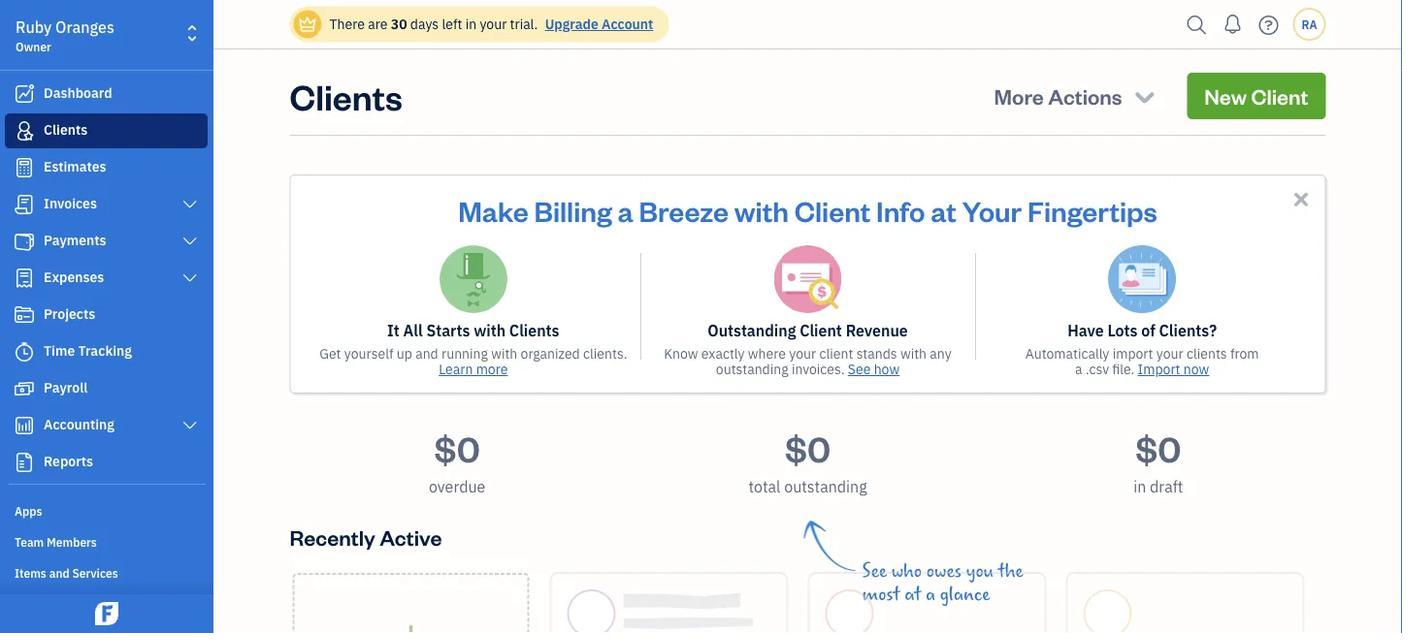 Task type: locate. For each thing, give the bounding box(es) containing it.
money image
[[13, 379, 36, 399]]

$0 inside $0 in draft
[[1136, 425, 1182, 471]]

clients up estimates
[[44, 121, 88, 139]]

$0 inside $0 overdue
[[434, 425, 480, 471]]

invoice image
[[13, 195, 36, 214]]

0 horizontal spatial your
[[480, 15, 507, 33]]

.csv
[[1086, 361, 1109, 379]]

oranges
[[55, 17, 114, 37]]

in
[[466, 15, 477, 33], [1134, 477, 1146, 497]]

$0 inside $0 total outstanding
[[785, 425, 831, 471]]

your for there
[[480, 15, 507, 33]]

client inside 'link'
[[1251, 82, 1309, 110]]

see
[[848, 361, 871, 379], [862, 561, 887, 582]]

and right up
[[416, 345, 438, 363]]

outstanding inside know exactly where your client stands with any outstanding invoices.
[[716, 361, 789, 379]]

report image
[[13, 453, 36, 473]]

$0
[[434, 425, 480, 471], [785, 425, 831, 471], [1136, 425, 1182, 471]]

clients up the organized
[[509, 321, 560, 341]]

chevron large down image
[[181, 197, 199, 213], [181, 234, 199, 249], [181, 271, 199, 286], [181, 418, 199, 434]]

your down clients? at right
[[1157, 345, 1184, 363]]

more
[[476, 361, 508, 379]]

ra
[[1302, 16, 1318, 32]]

0 vertical spatial a
[[618, 192, 634, 229]]

a left .csv
[[1075, 361, 1083, 379]]

clients down there at the top
[[290, 73, 403, 119]]

clients inside it all starts with clients get yourself up and running with organized clients. learn more
[[509, 321, 560, 341]]

1 horizontal spatial in
[[1134, 477, 1146, 497]]

1 chevron large down image from the top
[[181, 197, 199, 213]]

have lots of clients? image
[[1108, 246, 1176, 313]]

there are 30 days left in your trial. upgrade account
[[329, 15, 653, 33]]

see for see how
[[848, 361, 871, 379]]

at
[[931, 192, 957, 229], [905, 584, 921, 606]]

chevron large down image down estimates link at the left top of page
[[181, 197, 199, 213]]

2 vertical spatial clients
[[509, 321, 560, 341]]

payments link
[[5, 224, 208, 259]]

know
[[664, 345, 698, 363]]

upgrade
[[545, 15, 599, 33]]

items and services link
[[5, 558, 208, 587]]

$0 up overdue
[[434, 425, 480, 471]]

team members
[[15, 535, 97, 550]]

chevrondown image
[[1132, 82, 1158, 110]]

in left draft
[[1134, 477, 1146, 497]]

$0 down invoices. on the right bottom of the page
[[785, 425, 831, 471]]

$0 up draft
[[1136, 425, 1182, 471]]

estimate image
[[13, 158, 36, 178]]

client
[[820, 345, 853, 363]]

0 horizontal spatial at
[[905, 584, 921, 606]]

team
[[15, 535, 44, 550]]

3 chevron large down image from the top
[[181, 271, 199, 286]]

there
[[329, 15, 365, 33]]

client right new
[[1251, 82, 1309, 110]]

chevron large down image inside invoices link
[[181, 197, 199, 213]]

$0 for $0 total outstanding
[[785, 425, 831, 471]]

it all starts with clients get yourself up and running with organized clients. learn more
[[319, 321, 627, 379]]

0 vertical spatial in
[[466, 15, 477, 33]]

make
[[458, 192, 529, 229]]

0 vertical spatial outstanding
[[716, 361, 789, 379]]

have lots of clients? automatically import your clients from a .csv file. import now
[[1026, 321, 1259, 379]]

days
[[410, 15, 439, 33]]

0 vertical spatial client
[[1251, 82, 1309, 110]]

team members link
[[5, 527, 208, 556]]

info
[[877, 192, 925, 229]]

1 $0 from the left
[[434, 425, 480, 471]]

1 vertical spatial in
[[1134, 477, 1146, 497]]

2 chevron large down image from the top
[[181, 234, 199, 249]]

overdue
[[429, 477, 486, 497]]

see for see who owes you the most at a glance
[[862, 561, 887, 582]]

$0 total outstanding
[[749, 425, 867, 497]]

2 horizontal spatial $0
[[1136, 425, 1182, 471]]

ruby oranges owner
[[16, 17, 114, 54]]

0 horizontal spatial and
[[49, 566, 70, 581]]

chevron large down image down payments link
[[181, 271, 199, 286]]

payment image
[[13, 232, 36, 251]]

client left info
[[795, 192, 871, 229]]

at right info
[[931, 192, 957, 229]]

client
[[1251, 82, 1309, 110], [795, 192, 871, 229], [800, 321, 842, 341]]

and
[[416, 345, 438, 363], [49, 566, 70, 581]]

1 vertical spatial a
[[1075, 361, 1083, 379]]

2 horizontal spatial clients
[[509, 321, 560, 341]]

4 chevron large down image from the top
[[181, 418, 199, 434]]

with inside know exactly where your client stands with any outstanding invoices.
[[901, 345, 927, 363]]

1 vertical spatial at
[[905, 584, 921, 606]]

1 vertical spatial see
[[862, 561, 887, 582]]

members
[[47, 535, 97, 550]]

your down outstanding client revenue on the bottom of page
[[789, 345, 816, 363]]

2 $0 from the left
[[785, 425, 831, 471]]

invoices
[[44, 195, 97, 213]]

a right the billing at the top left
[[618, 192, 634, 229]]

and inside it all starts with clients get yourself up and running with organized clients. learn more
[[416, 345, 438, 363]]

see inside see who owes you the most at a glance
[[862, 561, 887, 582]]

1 vertical spatial clients
[[44, 121, 88, 139]]

time tracking
[[44, 342, 132, 360]]

0 vertical spatial and
[[416, 345, 438, 363]]

it
[[387, 321, 400, 341]]

stands
[[857, 345, 897, 363]]

chevron large down image inside payments link
[[181, 234, 199, 249]]

client up client
[[800, 321, 842, 341]]

with right running
[[491, 345, 518, 363]]

at inside see who owes you the most at a glance
[[905, 584, 921, 606]]

in right left
[[466, 15, 477, 33]]

1 horizontal spatial your
[[789, 345, 816, 363]]

at down who
[[905, 584, 921, 606]]

any
[[930, 345, 952, 363]]

1 horizontal spatial a
[[926, 584, 936, 606]]

0 vertical spatial see
[[848, 361, 871, 379]]

1 horizontal spatial clients
[[290, 73, 403, 119]]

your left trial.
[[480, 15, 507, 33]]

2 vertical spatial client
[[800, 321, 842, 341]]

1 horizontal spatial $0
[[785, 425, 831, 471]]

new client
[[1205, 82, 1309, 110]]

see up most
[[862, 561, 887, 582]]

your
[[480, 15, 507, 33], [789, 345, 816, 363], [1157, 345, 1184, 363]]

1 vertical spatial and
[[49, 566, 70, 581]]

outstanding client revenue
[[708, 321, 908, 341]]

clients
[[290, 73, 403, 119], [44, 121, 88, 139], [509, 321, 560, 341]]

go to help image
[[1253, 10, 1284, 39]]

0 horizontal spatial clients
[[44, 121, 88, 139]]

see left how
[[848, 361, 871, 379]]

chevron large down image for invoices
[[181, 197, 199, 213]]

from
[[1231, 345, 1259, 363]]

new
[[1205, 82, 1247, 110]]

outstanding right the total
[[784, 477, 867, 497]]

left
[[442, 15, 462, 33]]

and inside main element
[[49, 566, 70, 581]]

chevron large down image up the expenses link
[[181, 234, 199, 249]]

0 horizontal spatial $0
[[434, 425, 480, 471]]

outstanding
[[716, 361, 789, 379], [784, 477, 867, 497]]

1 horizontal spatial and
[[416, 345, 438, 363]]

and right items
[[49, 566, 70, 581]]

1 vertical spatial outstanding
[[784, 477, 867, 497]]

a down owes
[[926, 584, 936, 606]]

payroll
[[44, 379, 88, 397]]

1 horizontal spatial at
[[931, 192, 957, 229]]

chevron large down image for accounting
[[181, 418, 199, 434]]

chevron large down image inside accounting link
[[181, 418, 199, 434]]

reports
[[44, 453, 93, 471]]

chevron large down image inside the expenses link
[[181, 271, 199, 286]]

chevron large down image for expenses
[[181, 271, 199, 286]]

0 vertical spatial clients
[[290, 73, 403, 119]]

chevron large down image down the payroll link
[[181, 418, 199, 434]]

estimates
[[44, 158, 106, 176]]

outstanding down the outstanding
[[716, 361, 789, 379]]

2 horizontal spatial your
[[1157, 345, 1184, 363]]

timer image
[[13, 343, 36, 362]]

client for new
[[1251, 82, 1309, 110]]

import
[[1113, 345, 1153, 363]]

your inside have lots of clients? automatically import your clients from a .csv file. import now
[[1157, 345, 1184, 363]]

0 horizontal spatial in
[[466, 15, 477, 33]]

notifications image
[[1218, 5, 1249, 44]]

get
[[319, 345, 341, 363]]

with left any
[[901, 345, 927, 363]]

2 horizontal spatial a
[[1075, 361, 1083, 379]]

now
[[1184, 361, 1210, 379]]

2 vertical spatial a
[[926, 584, 936, 606]]

$0 for $0 overdue
[[434, 425, 480, 471]]

3 $0 from the left
[[1136, 425, 1182, 471]]

actions
[[1048, 82, 1122, 110]]

client image
[[13, 121, 36, 141]]

running
[[442, 345, 488, 363]]

recently active
[[290, 524, 442, 551]]

$0 for $0 in draft
[[1136, 425, 1182, 471]]

recently
[[290, 524, 375, 551]]

projects
[[44, 305, 95, 323]]



Task type: describe. For each thing, give the bounding box(es) containing it.
trial.
[[510, 15, 538, 33]]

have
[[1068, 321, 1104, 341]]

of
[[1142, 321, 1156, 341]]

outstanding client revenue image
[[774, 246, 842, 313]]

dashboard
[[44, 84, 112, 102]]

expense image
[[13, 269, 36, 288]]

know exactly where your client stands with any outstanding invoices.
[[664, 345, 952, 379]]

0 horizontal spatial a
[[618, 192, 634, 229]]

chart image
[[13, 416, 36, 436]]

where
[[748, 345, 786, 363]]

see how
[[848, 361, 900, 379]]

services
[[72, 566, 118, 581]]

new client link
[[1187, 73, 1326, 119]]

$0 overdue
[[429, 425, 486, 497]]

invoices link
[[5, 187, 208, 222]]

freshbooks image
[[91, 603, 122, 626]]

draft
[[1150, 477, 1184, 497]]

estimates link
[[5, 150, 208, 185]]

more actions
[[994, 82, 1122, 110]]

billing
[[534, 192, 612, 229]]

your for have
[[1157, 345, 1184, 363]]

time
[[44, 342, 75, 360]]

are
[[368, 15, 388, 33]]

all
[[403, 321, 423, 341]]

1 vertical spatial client
[[795, 192, 871, 229]]

who
[[892, 561, 922, 582]]

more actions button
[[977, 73, 1176, 119]]

expenses
[[44, 268, 104, 286]]

fingertips
[[1028, 192, 1158, 229]]

accounting link
[[5, 409, 208, 444]]

project image
[[13, 306, 36, 325]]

your inside know exactly where your client stands with any outstanding invoices.
[[789, 345, 816, 363]]

0 vertical spatial at
[[931, 192, 957, 229]]

clients link
[[5, 114, 208, 148]]

items
[[15, 566, 46, 581]]

items and services
[[15, 566, 118, 581]]

ruby
[[16, 17, 52, 37]]

30
[[391, 15, 407, 33]]

revenue
[[846, 321, 908, 341]]

clients
[[1187, 345, 1227, 363]]

upgrade account link
[[541, 15, 653, 33]]

starts
[[426, 321, 470, 341]]

main element
[[0, 0, 262, 634]]

a inside see who owes you the most at a glance
[[926, 584, 936, 606]]

a inside have lots of clients? automatically import your clients from a .csv file. import now
[[1075, 361, 1083, 379]]

file.
[[1113, 361, 1135, 379]]

expenses link
[[5, 261, 208, 296]]

in inside $0 in draft
[[1134, 477, 1146, 497]]

reports link
[[5, 445, 208, 480]]

accounting
[[44, 416, 114, 434]]

how
[[874, 361, 900, 379]]

import
[[1138, 361, 1181, 379]]

projects link
[[5, 298, 208, 333]]

payments
[[44, 231, 106, 249]]

dashboard image
[[13, 84, 36, 104]]

organized
[[521, 345, 580, 363]]

time tracking link
[[5, 335, 208, 370]]

most
[[862, 584, 900, 606]]

active
[[380, 524, 442, 551]]

clients inside clients link
[[44, 121, 88, 139]]

yourself
[[344, 345, 394, 363]]

client for outstanding
[[800, 321, 842, 341]]

payroll link
[[5, 372, 208, 407]]

with right breeze
[[734, 192, 789, 229]]

apps link
[[5, 496, 208, 525]]

you
[[966, 561, 994, 582]]

learn
[[439, 361, 473, 379]]

breeze
[[639, 192, 729, 229]]

lots
[[1108, 321, 1138, 341]]

close image
[[1290, 188, 1313, 211]]

tracking
[[78, 342, 132, 360]]

clients?
[[1159, 321, 1217, 341]]

apps
[[15, 504, 42, 519]]

it all starts with clients image
[[439, 246, 507, 313]]

plus image
[[400, 624, 422, 634]]

the
[[998, 561, 1023, 582]]

exactly
[[702, 345, 745, 363]]

with up running
[[474, 321, 506, 341]]

dashboard link
[[5, 77, 208, 112]]

outstanding inside $0 total outstanding
[[784, 477, 867, 497]]

more
[[994, 82, 1044, 110]]

glance
[[940, 584, 990, 606]]

make billing a breeze with client info at your fingertips
[[458, 192, 1158, 229]]

see who owes you the most at a glance
[[862, 561, 1023, 606]]

crown image
[[297, 14, 318, 34]]

your
[[962, 192, 1022, 229]]

ra button
[[1293, 8, 1326, 41]]

owes
[[927, 561, 962, 582]]

outstanding
[[708, 321, 796, 341]]

chevron large down image for payments
[[181, 234, 199, 249]]

owner
[[16, 39, 51, 54]]

automatically
[[1026, 345, 1110, 363]]

search image
[[1182, 10, 1213, 39]]

invoices.
[[792, 361, 845, 379]]

total
[[749, 477, 781, 497]]



Task type: vqa. For each thing, say whether or not it's contained in the screenshot.
here.
no



